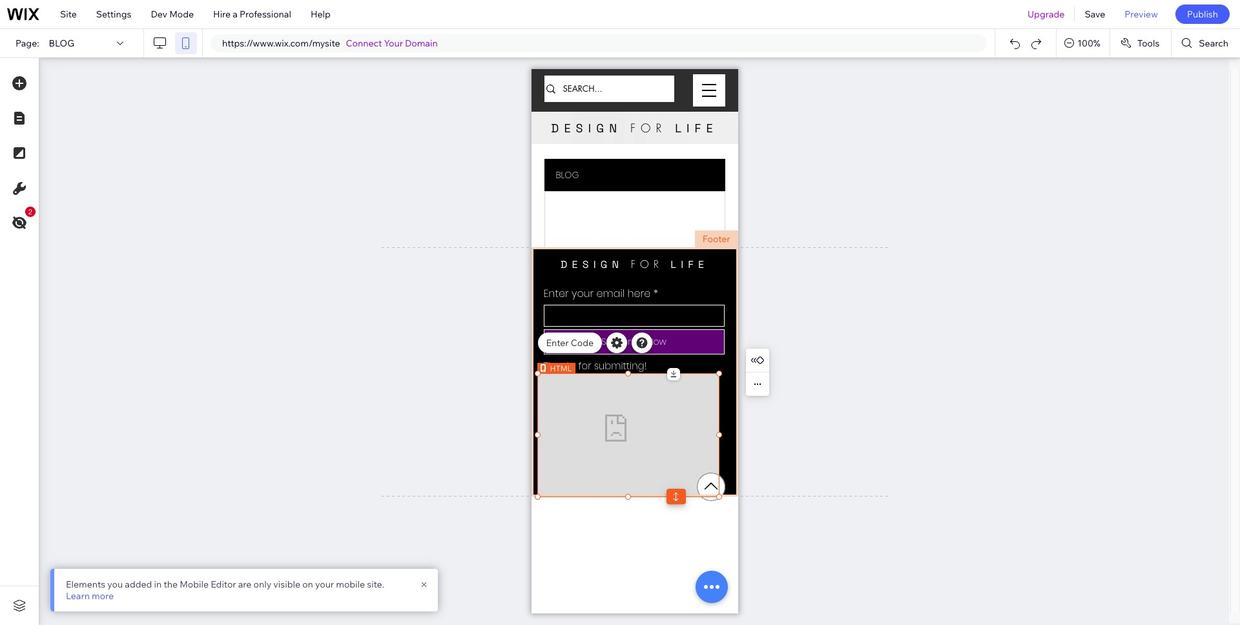 Task type: vqa. For each thing, say whether or not it's contained in the screenshot.
the
yes



Task type: describe. For each thing, give the bounding box(es) containing it.
publish
[[1187, 8, 1218, 20]]

search button
[[1172, 29, 1240, 57]]

elements
[[66, 579, 105, 590]]

added
[[125, 579, 152, 590]]

on
[[302, 579, 313, 590]]

help
[[311, 8, 331, 20]]

only
[[254, 579, 271, 590]]

save
[[1085, 8, 1105, 20]]

professional
[[240, 8, 291, 20]]

code
[[571, 337, 594, 349]]

learn more link
[[66, 590, 114, 602]]

tools
[[1137, 37, 1160, 49]]

enter
[[546, 337, 569, 349]]

save button
[[1075, 0, 1115, 28]]

hire
[[213, 8, 231, 20]]

site
[[60, 8, 77, 20]]

site.
[[367, 579, 384, 590]]

elements you added in the mobile editor are only visible on your mobile site. learn more
[[66, 579, 384, 602]]

html
[[550, 364, 572, 373]]

mode
[[169, 8, 194, 20]]

https://www.wix.com/mysite connect your domain
[[222, 37, 438, 49]]

visible
[[273, 579, 300, 590]]

2 button
[[6, 207, 36, 236]]

preview
[[1125, 8, 1158, 20]]

https://www.wix.com/mysite
[[222, 37, 340, 49]]

dev
[[151, 8, 167, 20]]

in
[[154, 579, 162, 590]]

publish button
[[1176, 5, 1230, 24]]

a
[[233, 8, 238, 20]]

hire a professional
[[213, 8, 291, 20]]

tools button
[[1110, 29, 1171, 57]]



Task type: locate. For each thing, give the bounding box(es) containing it.
your
[[384, 37, 403, 49]]

footer
[[703, 233, 730, 245], [703, 233, 730, 245]]

enter code
[[546, 337, 594, 349]]

learn
[[66, 590, 90, 602]]

upgrade
[[1028, 8, 1065, 20]]

connect
[[346, 37, 382, 49]]

settings
[[96, 8, 131, 20]]

dev mode
[[151, 8, 194, 20]]

domain
[[405, 37, 438, 49]]

more
[[92, 590, 114, 602]]

preview button
[[1115, 0, 1168, 28]]

search
[[1199, 37, 1229, 49]]

editor
[[211, 579, 236, 590]]

are
[[238, 579, 252, 590]]

the
[[164, 579, 178, 590]]

blog
[[49, 37, 74, 49]]

100% button
[[1057, 29, 1110, 57]]

your
[[315, 579, 334, 590]]

mobile
[[180, 579, 209, 590]]

mobile
[[336, 579, 365, 590]]

100%
[[1078, 37, 1101, 49]]

2
[[28, 208, 32, 216]]

you
[[107, 579, 123, 590]]



